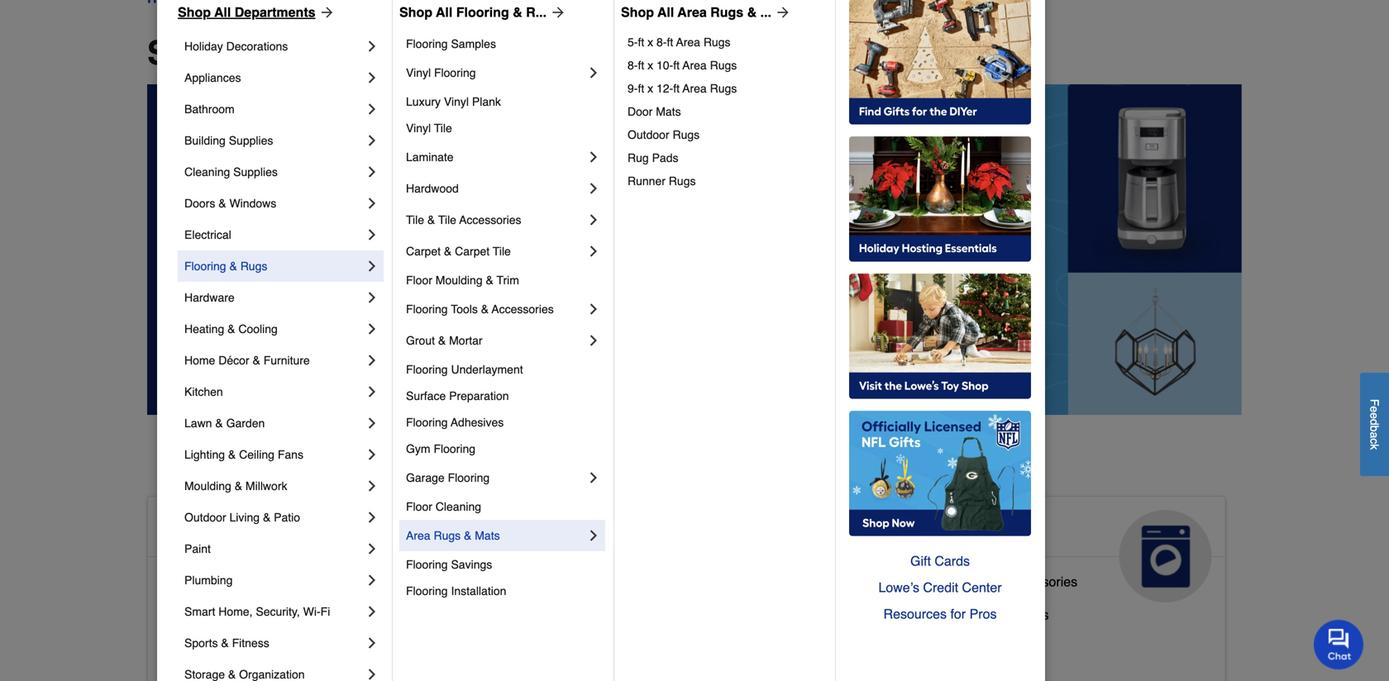 Task type: vqa. For each thing, say whether or not it's contained in the screenshot.
White inside the button
no



Task type: describe. For each thing, give the bounding box(es) containing it.
flooring underlayment
[[406, 363, 523, 376]]

cards
[[935, 554, 970, 569]]

building
[[184, 134, 226, 147]]

accessible for accessible home
[[161, 517, 282, 543]]

décor
[[219, 354, 249, 367]]

f e e d b a c k
[[1368, 399, 1382, 450]]

rugs down 5-ft x 8-ft area rugs link
[[710, 59, 737, 72]]

trim
[[497, 274, 519, 287]]

outdoor living & patio link
[[184, 502, 364, 533]]

1 vertical spatial home
[[289, 517, 353, 543]]

flooring up vinyl flooring
[[406, 37, 448, 50]]

accessible bedroom
[[161, 607, 282, 623]]

hardwood
[[406, 182, 459, 195]]

accessible for accessible bathroom
[[161, 574, 225, 590]]

floor cleaning
[[406, 500, 481, 514]]

0 vertical spatial moulding
[[436, 274, 483, 287]]

chevron right image for home décor & furniture
[[364, 352, 380, 369]]

luxury vinyl plank
[[406, 95, 501, 108]]

runner
[[628, 175, 666, 188]]

0 vertical spatial appliances
[[184, 71, 241, 84]]

beverage
[[898, 607, 955, 623]]

livestock
[[530, 601, 585, 616]]

flooring up floor cleaning
[[448, 471, 490, 485]]

shop
[[147, 34, 230, 72]]

furniture inside 'link'
[[656, 634, 709, 649]]

credit
[[923, 580, 959, 596]]

lawn
[[184, 417, 212, 430]]

tile up carpet & carpet tile
[[438, 213, 457, 227]]

flooring underlayment link
[[406, 356, 602, 383]]

fitness
[[232, 637, 269, 650]]

chevron right image for flooring tools & accessories
[[586, 301, 602, 318]]

animal & pet care link
[[517, 497, 857, 603]]

beverage & wine chillers link
[[898, 604, 1049, 637]]

shop for shop all departments
[[178, 5, 211, 20]]

chevron right image for kitchen
[[364, 384, 380, 400]]

luxury
[[406, 95, 441, 108]]

arrow right image for shop all departments
[[316, 4, 335, 21]]

c
[[1368, 438, 1382, 444]]

all for shop all area rugs & ...
[[658, 5, 674, 20]]

8-ft x 10-ft area rugs
[[628, 59, 737, 72]]

flooring up samples
[[456, 5, 509, 20]]

flooring savings link
[[406, 552, 602, 578]]

flooring inside "link"
[[184, 260, 226, 273]]

chevron right image for hardwood
[[586, 180, 602, 197]]

2 carpet from the left
[[455, 245, 490, 258]]

gym
[[406, 442, 431, 456]]

pet beds, houses, & furniture link
[[530, 630, 709, 663]]

area for 10-
[[683, 59, 707, 72]]

resources for pros link
[[849, 601, 1031, 628]]

heating & cooling link
[[184, 313, 364, 345]]

0 horizontal spatial appliances link
[[184, 62, 364, 93]]

chevron right image for lighting & ceiling fans
[[364, 447, 380, 463]]

heating & cooling
[[184, 323, 278, 336]]

rugs down pads at the top
[[669, 175, 696, 188]]

enjoy savings year-round. no matter what you're shopping for, find what you need at a great price. image
[[147, 84, 1242, 415]]

shop for shop all flooring & r...
[[399, 5, 433, 20]]

installation
[[451, 585, 507, 598]]

& right 'doors'
[[219, 197, 226, 210]]

bathroom link
[[184, 93, 364, 125]]

accessible bedroom link
[[161, 604, 282, 637]]

plumbing
[[184, 574, 233, 587]]

flooring down flooring savings
[[406, 585, 448, 598]]

living
[[229, 511, 260, 524]]

chat invite button image
[[1314, 620, 1365, 670]]

accessories for appliance parts & accessories
[[1007, 574, 1078, 590]]

chevron right image for doors & windows
[[364, 195, 380, 212]]

flooring inside 'link'
[[406, 363, 448, 376]]

flooring down flooring adhesives on the left of page
[[434, 442, 476, 456]]

departments for shop all departments
[[235, 5, 316, 20]]

0 vertical spatial mats
[[656, 105, 681, 118]]

resources for pros
[[884, 607, 997, 622]]

chevron right image for grout & mortar
[[586, 332, 602, 349]]

tools
[[451, 303, 478, 316]]

& right lawn
[[215, 417, 223, 430]]

smart home, security, wi-fi
[[184, 605, 330, 619]]

& right houses,
[[643, 634, 652, 649]]

chevron right image for bathroom
[[364, 101, 380, 117]]

1 horizontal spatial cleaning
[[436, 500, 481, 514]]

area for 12-
[[683, 82, 707, 95]]

vinyl tile
[[406, 122, 452, 135]]

appliance parts & accessories
[[898, 574, 1078, 590]]

outdoor rugs link
[[628, 123, 824, 146]]

0 horizontal spatial moulding
[[184, 480, 231, 493]]

flooring adhesives link
[[406, 409, 602, 436]]

lighting
[[184, 448, 225, 462]]

gym flooring link
[[406, 436, 602, 462]]

accessible home image
[[383, 510, 475, 603]]

vinyl tile link
[[406, 115, 602, 141]]

tile & tile accessories
[[406, 213, 522, 227]]

surface preparation link
[[406, 383, 602, 409]]

all for shop all flooring & r...
[[436, 5, 453, 20]]

supplies for building supplies
[[229, 134, 273, 147]]

floor for floor moulding & trim
[[406, 274, 432, 287]]

cleaning supplies link
[[184, 156, 364, 188]]

bedroom
[[228, 607, 282, 623]]

lowe's credit center
[[879, 580, 1002, 596]]

supplies for livestock supplies
[[589, 601, 639, 616]]

chevron right image for electrical
[[364, 227, 380, 243]]

& left r...
[[513, 5, 522, 20]]

0 vertical spatial home
[[184, 354, 215, 367]]

0 vertical spatial furniture
[[264, 354, 310, 367]]

1 vertical spatial appliances
[[898, 517, 1022, 543]]

outdoor for outdoor living & patio
[[184, 511, 226, 524]]

accessible bathroom
[[161, 574, 286, 590]]

home décor & furniture
[[184, 354, 310, 367]]

plumbing link
[[184, 565, 364, 596]]

animal
[[530, 517, 607, 543]]

chevron right image for area rugs & mats
[[586, 528, 602, 544]]

find gifts for the diyer. image
[[849, 0, 1031, 125]]

livestock supplies
[[530, 601, 639, 616]]

1 vertical spatial vinyl
[[444, 95, 469, 108]]

chevron right image for carpet & carpet tile
[[586, 243, 602, 260]]

...
[[761, 5, 772, 20]]

arrow right image for shop all flooring & r...
[[547, 4, 567, 21]]

pros
[[970, 607, 997, 622]]

resources
[[884, 607, 947, 622]]

accessories for flooring tools & accessories
[[492, 303, 554, 316]]

rugs up 5-ft x 8-ft area rugs link
[[711, 5, 744, 20]]

arrow right image for shop all area rugs & ...
[[772, 4, 791, 21]]

animal & pet care
[[530, 517, 673, 570]]

chevron right image for smart home, security, wi-fi
[[364, 604, 380, 620]]

chevron right image for heating & cooling
[[364, 321, 380, 337]]

chevron right image for laminate
[[586, 149, 602, 165]]

rugs up flooring savings
[[434, 529, 461, 543]]

b
[[1368, 426, 1382, 432]]

all for shop all departments
[[214, 5, 231, 20]]

departments for shop all departments
[[289, 34, 492, 72]]

accessible entry & home link
[[161, 637, 311, 670]]

flooring down area rugs & mats
[[406, 558, 448, 572]]

ft up 9-
[[638, 36, 644, 49]]

moulding & millwork link
[[184, 471, 364, 502]]

chevron right image for outdoor living & patio
[[364, 509, 380, 526]]

rugs up "8-ft x 10-ft area rugs" link
[[704, 36, 731, 49]]

tile & tile accessories link
[[406, 204, 586, 236]]

5-
[[628, 36, 638, 49]]

doors & windows link
[[184, 188, 364, 219]]

savings
[[451, 558, 492, 572]]

flooring installation link
[[406, 578, 602, 605]]

care
[[530, 543, 581, 570]]

sports & fitness link
[[184, 628, 364, 659]]

lawn & garden link
[[184, 408, 364, 439]]

ft up "10-"
[[667, 36, 673, 49]]

ft up door
[[638, 82, 644, 95]]

livestock supplies link
[[530, 597, 639, 630]]

runner rugs link
[[628, 170, 824, 193]]

flooring & rugs link
[[184, 251, 364, 282]]

cooling
[[239, 323, 278, 336]]

grout
[[406, 334, 435, 347]]

accessible home
[[161, 517, 353, 543]]

laminate link
[[406, 141, 586, 173]]

plank
[[472, 95, 501, 108]]

k
[[1368, 444, 1382, 450]]

& down hardwood
[[428, 213, 435, 227]]

visit the lowe's toy shop. image
[[849, 274, 1031, 399]]

area up 5-ft x 8-ft area rugs
[[678, 5, 707, 20]]

& left trim
[[486, 274, 494, 287]]

heating
[[184, 323, 224, 336]]

flooring down the surface
[[406, 416, 448, 429]]

chevron right image for hardware
[[364, 289, 380, 306]]

9-ft x 12-ft area rugs link
[[628, 77, 824, 100]]

accessible for accessible bedroom
[[161, 607, 225, 623]]

cleaning supplies
[[184, 165, 278, 179]]

millwork
[[246, 480, 287, 493]]

& left pros
[[959, 607, 968, 623]]

shop all area rugs & ... link
[[621, 2, 791, 22]]

building supplies
[[184, 134, 273, 147]]



Task type: locate. For each thing, give the bounding box(es) containing it.
vinyl down luxury
[[406, 122, 431, 135]]

shop all departments
[[147, 34, 492, 72]]

home décor & furniture link
[[184, 345, 364, 376]]

flooring down electrical
[[184, 260, 226, 273]]

& left cooling
[[228, 323, 235, 336]]

moulding down lighting at the bottom left of the page
[[184, 480, 231, 493]]

x right 5-
[[648, 36, 654, 49]]

accessories down trim
[[492, 303, 554, 316]]

2 vertical spatial home
[[275, 641, 311, 656]]

animal & pet care image
[[751, 510, 844, 603]]

1 horizontal spatial carpet
[[455, 245, 490, 258]]

fi
[[321, 605, 330, 619]]

4 accessible from the top
[[161, 641, 225, 656]]

outdoor for outdoor rugs
[[628, 128, 670, 141]]

rugs inside "link"
[[240, 260, 267, 273]]

all up flooring samples
[[436, 5, 453, 20]]

hardware
[[184, 291, 235, 304]]

ft down 8-ft x 10-ft area rugs on the top
[[673, 82, 680, 95]]

appliances image
[[1120, 510, 1212, 603]]

carpet
[[406, 245, 441, 258], [455, 245, 490, 258]]

& up savings
[[464, 529, 472, 543]]

shop all flooring & r...
[[399, 5, 547, 20]]

houses,
[[591, 634, 639, 649]]

accessible bathroom link
[[161, 571, 286, 604]]

1 vertical spatial accessories
[[492, 303, 554, 316]]

& down accessible bedroom link
[[221, 637, 229, 650]]

tile up floor moulding & trim link
[[493, 245, 511, 258]]

floor for floor cleaning
[[406, 500, 432, 514]]

1 carpet from the left
[[406, 245, 441, 258]]

arrow right image up flooring samples link
[[547, 4, 567, 21]]

vinyl left plank
[[444, 95, 469, 108]]

flooring up luxury vinyl plank
[[434, 66, 476, 79]]

0 horizontal spatial shop
[[178, 5, 211, 20]]

appliances down holiday at the left top of page
[[184, 71, 241, 84]]

chevron right image for sports & fitness
[[364, 635, 380, 652]]

all for shop all departments
[[239, 34, 280, 72]]

shop up 5-
[[621, 5, 654, 20]]

bathroom up the 'building'
[[184, 103, 235, 116]]

8-ft x 10-ft area rugs link
[[628, 54, 824, 77]]

holiday decorations link
[[184, 31, 364, 62]]

appliances up cards
[[898, 517, 1022, 543]]

x for 8-
[[648, 36, 654, 49]]

chevron right image for appliances
[[364, 69, 380, 86]]

2 shop from the left
[[399, 5, 433, 20]]

all inside shop all area rugs & ... link
[[658, 5, 674, 20]]

ft down 5-ft x 8-ft area rugs
[[673, 59, 680, 72]]

lighting & ceiling fans
[[184, 448, 304, 462]]

0 horizontal spatial carpet
[[406, 245, 441, 258]]

outdoor inside outdoor rugs link
[[628, 128, 670, 141]]

chevron right image for garage flooring
[[586, 470, 602, 486]]

tile down luxury vinyl plank
[[434, 122, 452, 135]]

smart
[[184, 605, 215, 619]]

garage
[[406, 471, 445, 485]]

0 horizontal spatial outdoor
[[184, 511, 226, 524]]

2 vertical spatial x
[[648, 82, 654, 95]]

x for 10-
[[648, 59, 654, 72]]

supplies up windows
[[233, 165, 278, 179]]

e
[[1368, 406, 1382, 413], [1368, 413, 1382, 419]]

8-
[[657, 36, 667, 49], [628, 59, 638, 72]]

2 vertical spatial supplies
[[589, 601, 639, 616]]

9-ft x 12-ft area rugs
[[628, 82, 737, 95]]

1 vertical spatial mats
[[475, 529, 500, 543]]

adhesives
[[451, 416, 504, 429]]

laminate
[[406, 151, 454, 164]]

shop all departments
[[178, 5, 316, 20]]

pet beds, houses, & furniture
[[530, 634, 709, 649]]

& right "animal"
[[613, 517, 630, 543]]

departments up the holiday decorations link
[[235, 5, 316, 20]]

wine
[[971, 607, 1001, 623]]

1 vertical spatial cleaning
[[436, 500, 481, 514]]

paint
[[184, 543, 211, 556]]

1 horizontal spatial shop
[[399, 5, 433, 20]]

officially licensed n f l gifts. shop now. image
[[849, 411, 1031, 537]]

0 vertical spatial bathroom
[[184, 103, 235, 116]]

1 e from the top
[[1368, 406, 1382, 413]]

1 vertical spatial departments
[[289, 34, 492, 72]]

1 vertical spatial pet
[[530, 634, 550, 649]]

cleaning down the 'building'
[[184, 165, 230, 179]]

& right the "décor"
[[253, 354, 260, 367]]

x for 12-
[[648, 82, 654, 95]]

1 vertical spatial furniture
[[656, 634, 709, 649]]

mats up savings
[[475, 529, 500, 543]]

& right the tools
[[481, 303, 489, 316]]

door mats
[[628, 105, 681, 118]]

floor down carpet & carpet tile
[[406, 274, 432, 287]]

2 vertical spatial accessories
[[1007, 574, 1078, 590]]

appliances link up chillers
[[885, 497, 1226, 603]]

tile down hardwood
[[406, 213, 424, 227]]

bathroom
[[184, 103, 235, 116], [228, 574, 286, 590]]

outdoor living & patio
[[184, 511, 300, 524]]

& up hardware
[[229, 260, 237, 273]]

shop for shop all area rugs & ...
[[621, 5, 654, 20]]

chevron right image for building supplies
[[364, 132, 380, 149]]

2 e from the top
[[1368, 413, 1382, 419]]

accessories up carpet & carpet tile 'link'
[[459, 213, 522, 227]]

0 vertical spatial cleaning
[[184, 165, 230, 179]]

flooring installation
[[406, 585, 507, 598]]

moulding
[[436, 274, 483, 287], [184, 480, 231, 493]]

accessible inside accessible bathroom link
[[161, 574, 225, 590]]

& left "ceiling"
[[228, 448, 236, 462]]

accessible up sports
[[161, 607, 225, 623]]

area rugs & mats link
[[406, 520, 586, 552]]

accessible down moulding & millwork
[[161, 517, 282, 543]]

0 vertical spatial vinyl
[[406, 66, 431, 79]]

& right the grout
[[438, 334, 446, 347]]

3 arrow right image from the left
[[772, 4, 791, 21]]

& inside animal & pet care
[[613, 517, 630, 543]]

0 horizontal spatial mats
[[475, 529, 500, 543]]

1 vertical spatial moulding
[[184, 480, 231, 493]]

arrow right image up 5-ft x 8-ft area rugs link
[[772, 4, 791, 21]]

shop inside shop all flooring & r... link
[[399, 5, 433, 20]]

1 horizontal spatial furniture
[[656, 634, 709, 649]]

0 horizontal spatial cleaning
[[184, 165, 230, 179]]

all inside shop all departments link
[[214, 5, 231, 20]]

accessible up smart
[[161, 574, 225, 590]]

rug pads
[[628, 151, 679, 165]]

2 x from the top
[[648, 59, 654, 72]]

0 vertical spatial supplies
[[229, 134, 273, 147]]

1 vertical spatial appliances link
[[885, 497, 1226, 603]]

area rugs & mats
[[406, 529, 500, 543]]

1 horizontal spatial outdoor
[[628, 128, 670, 141]]

rugs up hardware link
[[240, 260, 267, 273]]

2 horizontal spatial shop
[[621, 5, 654, 20]]

chevron right image for holiday decorations
[[364, 38, 380, 55]]

rugs up pads at the top
[[673, 128, 700, 141]]

flooring up the grout
[[406, 303, 448, 316]]

& right parts
[[995, 574, 1004, 590]]

mats down 12-
[[656, 105, 681, 118]]

outdoor
[[628, 128, 670, 141], [184, 511, 226, 524]]

1 horizontal spatial moulding
[[436, 274, 483, 287]]

bathroom inside 'link'
[[184, 103, 235, 116]]

outdoor up rug pads
[[628, 128, 670, 141]]

0 horizontal spatial furniture
[[264, 354, 310, 367]]

5-ft x 8-ft area rugs link
[[628, 31, 824, 54]]

holiday hosting essentials. image
[[849, 136, 1031, 262]]

& inside "link"
[[263, 511, 271, 524]]

x
[[648, 36, 654, 49], [648, 59, 654, 72], [648, 82, 654, 95]]

surface preparation
[[406, 390, 509, 403]]

supplies up cleaning supplies
[[229, 134, 273, 147]]

0 vertical spatial floor
[[406, 274, 432, 287]]

accessories for tile & tile accessories
[[459, 213, 522, 227]]

floor cleaning link
[[406, 494, 602, 520]]

chevron right image for lawn & garden
[[364, 415, 380, 432]]

vinyl flooring
[[406, 66, 476, 79]]

garden
[[226, 417, 265, 430]]

0 horizontal spatial 8-
[[628, 59, 638, 72]]

center
[[962, 580, 1002, 596]]

carpet & carpet tile
[[406, 245, 511, 258]]

1 vertical spatial supplies
[[233, 165, 278, 179]]

pet
[[637, 517, 673, 543], [530, 634, 550, 649]]

gift
[[911, 554, 931, 569]]

1 vertical spatial x
[[648, 59, 654, 72]]

chevron right image
[[364, 69, 380, 86], [586, 149, 602, 165], [364, 164, 380, 180], [586, 180, 602, 197], [364, 195, 380, 212], [586, 212, 602, 228], [586, 243, 602, 260], [364, 289, 380, 306], [586, 301, 602, 318], [364, 321, 380, 337], [364, 447, 380, 463], [364, 541, 380, 557], [364, 572, 380, 589], [364, 604, 380, 620], [364, 635, 380, 652]]

chevron right image for plumbing
[[364, 572, 380, 589]]

vinyl for vinyl flooring
[[406, 66, 431, 79]]

moulding down carpet & carpet tile
[[436, 274, 483, 287]]

& up 'floor moulding & trim'
[[444, 245, 452, 258]]

chevron right image for flooring & rugs
[[364, 258, 380, 275]]

0 vertical spatial departments
[[235, 5, 316, 20]]

area for 8-
[[676, 36, 700, 49]]

x left 12-
[[648, 82, 654, 95]]

area up 8-ft x 10-ft area rugs on the top
[[676, 36, 700, 49]]

0 vertical spatial x
[[648, 36, 654, 49]]

paint link
[[184, 533, 364, 565]]

chevron right image for moulding & millwork
[[364, 478, 380, 495]]

shop all departments link
[[178, 2, 335, 22]]

pads
[[652, 151, 679, 165]]

ft
[[638, 36, 644, 49], [667, 36, 673, 49], [638, 59, 644, 72], [673, 59, 680, 72], [638, 82, 644, 95], [673, 82, 680, 95]]

arrow right image inside shop all area rugs & ... link
[[772, 4, 791, 21]]

vinyl flooring link
[[406, 57, 586, 88]]

1 vertical spatial bathroom
[[228, 574, 286, 590]]

0 horizontal spatial appliances
[[184, 71, 241, 84]]

accessible inside accessible bedroom link
[[161, 607, 225, 623]]

2 floor from the top
[[406, 500, 432, 514]]

0 horizontal spatial pet
[[530, 634, 550, 649]]

0 vertical spatial pet
[[637, 517, 673, 543]]

0 vertical spatial outdoor
[[628, 128, 670, 141]]

arrow right image up shop all departments
[[316, 4, 335, 21]]

parts
[[960, 574, 991, 590]]

a
[[1368, 432, 1382, 438]]

pet inside 'link'
[[530, 634, 550, 649]]

chevron right image for tile & tile accessories
[[586, 212, 602, 228]]

accessible inside accessible home link
[[161, 517, 282, 543]]

& left 'millwork'
[[235, 480, 242, 493]]

supplies up houses,
[[589, 601, 639, 616]]

1 vertical spatial 8-
[[628, 59, 638, 72]]

1 accessible from the top
[[161, 517, 282, 543]]

e up b
[[1368, 413, 1382, 419]]

ft left "10-"
[[638, 59, 644, 72]]

appliances link down 'decorations'
[[184, 62, 364, 93]]

2 accessible from the top
[[161, 574, 225, 590]]

0 vertical spatial accessories
[[459, 213, 522, 227]]

1 horizontal spatial 8-
[[657, 36, 667, 49]]

accessible home link
[[148, 497, 488, 603]]

luxury vinyl plank link
[[406, 88, 602, 115]]

appliance
[[898, 574, 956, 590]]

cleaning up area rugs & mats
[[436, 500, 481, 514]]

pet inside animal & pet care
[[637, 517, 673, 543]]

shop all area rugs & ...
[[621, 5, 772, 20]]

supplies for cleaning supplies
[[233, 165, 278, 179]]

surface
[[406, 390, 446, 403]]

1 horizontal spatial arrow right image
[[547, 4, 567, 21]]

1 shop from the left
[[178, 5, 211, 20]]

1 vertical spatial outdoor
[[184, 511, 226, 524]]

vinyl for vinyl tile
[[406, 122, 431, 135]]

gift cards
[[911, 554, 970, 569]]

carpet & carpet tile link
[[406, 236, 586, 267]]

rugs down "8-ft x 10-ft area rugs" link
[[710, 82, 737, 95]]

& left "..."
[[747, 5, 757, 20]]

outdoor inside outdoor living & patio "link"
[[184, 511, 226, 524]]

0 vertical spatial 8-
[[657, 36, 667, 49]]

chevron right image for paint
[[364, 541, 380, 557]]

shop up holiday at the left top of page
[[178, 5, 211, 20]]

2 horizontal spatial arrow right image
[[772, 4, 791, 21]]

flooring & rugs
[[184, 260, 267, 273]]

doors
[[184, 197, 215, 210]]

1 x from the top
[[648, 36, 654, 49]]

door mats link
[[628, 100, 824, 123]]

area down floor cleaning
[[406, 529, 431, 543]]

area down 8-ft x 10-ft area rugs on the top
[[683, 82, 707, 95]]

hardwood link
[[406, 173, 586, 204]]

1 floor from the top
[[406, 274, 432, 287]]

bathroom up smart home, security, wi-fi
[[228, 574, 286, 590]]

area up "9-ft x 12-ft area rugs"
[[683, 59, 707, 72]]

0 vertical spatial appliances link
[[184, 62, 364, 93]]

arrow right image inside shop all flooring & r... link
[[547, 4, 567, 21]]

accessible inside accessible entry & home link
[[161, 641, 225, 656]]

all down shop all departments link
[[239, 34, 280, 72]]

chevron right image for vinyl flooring
[[586, 65, 602, 81]]

chevron right image
[[364, 38, 380, 55], [586, 65, 602, 81], [364, 101, 380, 117], [364, 132, 380, 149], [364, 227, 380, 243], [364, 258, 380, 275], [586, 332, 602, 349], [364, 352, 380, 369], [364, 384, 380, 400], [364, 415, 380, 432], [586, 470, 602, 486], [364, 478, 380, 495], [364, 509, 380, 526], [586, 528, 602, 544], [364, 667, 380, 682]]

2 vertical spatial vinyl
[[406, 122, 431, 135]]

tile inside 'link'
[[493, 245, 511, 258]]

1 horizontal spatial mats
[[656, 105, 681, 118]]

8- down 5-
[[628, 59, 638, 72]]

lawn & garden
[[184, 417, 265, 430]]

area
[[678, 5, 707, 20], [676, 36, 700, 49], [683, 59, 707, 72], [683, 82, 707, 95], [406, 529, 431, 543]]

x left "10-"
[[648, 59, 654, 72]]

lowe's credit center link
[[849, 575, 1031, 601]]

floor down garage
[[406, 500, 432, 514]]

furniture down heating & cooling "link"
[[264, 354, 310, 367]]

0 horizontal spatial arrow right image
[[316, 4, 335, 21]]

1 horizontal spatial appliances
[[898, 517, 1022, 543]]

all inside shop all flooring & r... link
[[436, 5, 453, 20]]

arrow right image
[[316, 4, 335, 21], [547, 4, 567, 21], [772, 4, 791, 21]]

accessible for accessible entry & home
[[161, 641, 225, 656]]

1 horizontal spatial appliances link
[[885, 497, 1226, 603]]

electrical link
[[184, 219, 364, 251]]

3 x from the top
[[648, 82, 654, 95]]

chevron right image for cleaning supplies
[[364, 164, 380, 180]]

8- up "10-"
[[657, 36, 667, 49]]

1 horizontal spatial pet
[[637, 517, 673, 543]]

vinyl up luxury
[[406, 66, 431, 79]]

2 arrow right image from the left
[[547, 4, 567, 21]]

accessories up chillers
[[1007, 574, 1078, 590]]

shop inside shop all departments link
[[178, 5, 211, 20]]

& right the entry
[[263, 641, 272, 656]]

1 vertical spatial floor
[[406, 500, 432, 514]]

building supplies link
[[184, 125, 364, 156]]

holiday
[[184, 40, 223, 53]]

f
[[1368, 399, 1382, 406]]

shop up flooring samples
[[399, 5, 433, 20]]

1 arrow right image from the left
[[316, 4, 335, 21]]

all up the holiday decorations
[[214, 5, 231, 20]]

accessible down smart
[[161, 641, 225, 656]]

all up 5-ft x 8-ft area rugs
[[658, 5, 674, 20]]

3 shop from the left
[[621, 5, 654, 20]]

floor moulding & trim
[[406, 274, 519, 287]]

samples
[[451, 37, 496, 50]]

3 accessible from the top
[[161, 607, 225, 623]]

flooring tools & accessories
[[406, 303, 554, 316]]

flooring tools & accessories link
[[406, 294, 586, 325]]

beverage & wine chillers
[[898, 607, 1049, 623]]

arrow right image inside shop all departments link
[[316, 4, 335, 21]]

shop inside shop all area rugs & ... link
[[621, 5, 654, 20]]

& left patio at the left bottom
[[263, 511, 271, 524]]

flooring up the surface
[[406, 363, 448, 376]]

e up d at bottom right
[[1368, 406, 1382, 413]]



